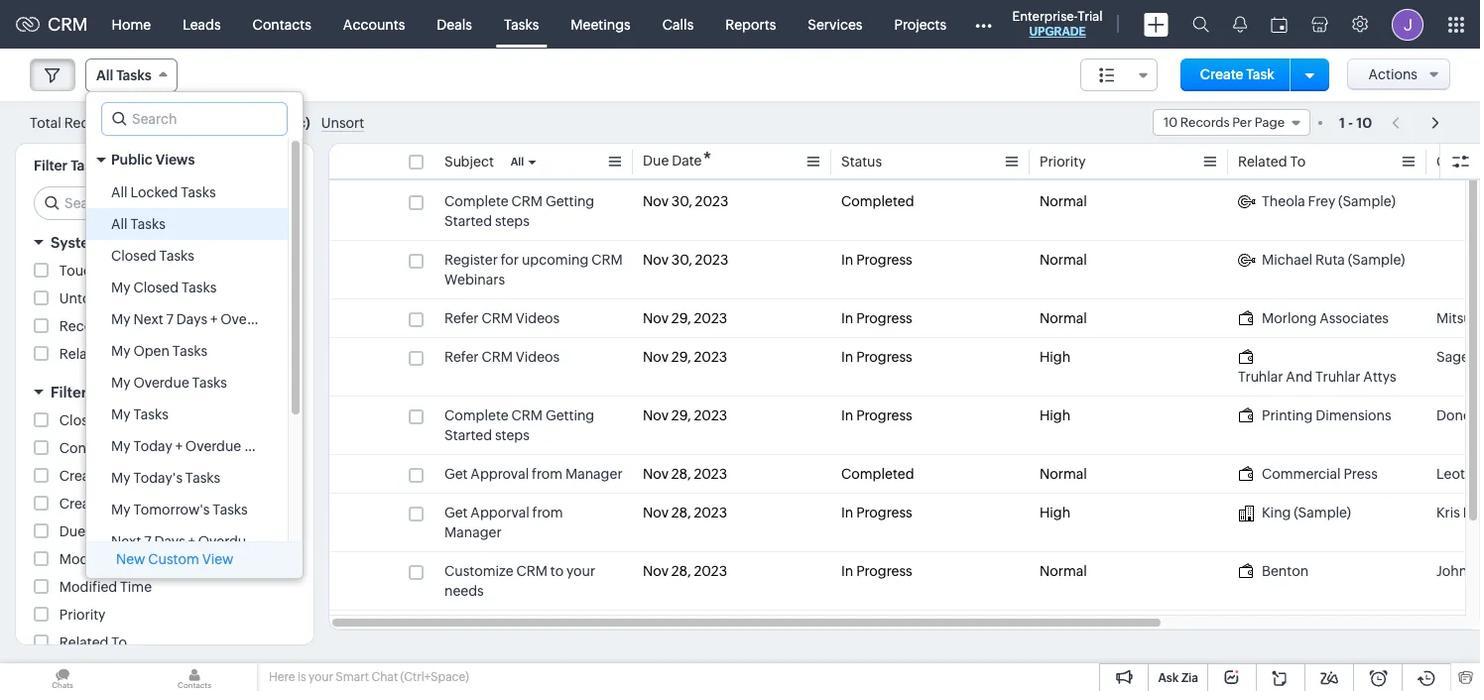 Task type: vqa. For each thing, say whether or not it's contained in the screenshot.
the bottommost Get
yes



Task type: locate. For each thing, give the bounding box(es) containing it.
1 in progress from the top
[[842, 252, 913, 268]]

nov 28, 2023 for get apporval from manager
[[643, 505, 728, 521]]

0 vertical spatial complete
[[445, 194, 509, 209]]

total records 12
[[30, 115, 133, 131]]

2 vertical spatial related
[[59, 635, 109, 651]]

my tomorrow's tasks option
[[86, 494, 288, 526]]

complete crm getting started steps link up get approval from manager link
[[445, 406, 623, 446]]

2 modified from the top
[[59, 580, 117, 596]]

2 nov 29, 2023 from the top
[[643, 349, 728, 365]]

normal for michael
[[1040, 252, 1088, 268]]

by for modified
[[120, 552, 136, 568]]

1 vertical spatial complete
[[445, 408, 509, 424]]

2 vertical spatial high
[[1040, 505, 1071, 521]]

create task button
[[1181, 59, 1295, 91]]

complete crm getting started steps link for nov 29, 2023
[[445, 406, 623, 446]]

1 vertical spatial days
[[154, 534, 185, 550]]

my down fields
[[111, 407, 131, 423]]

2 normal from the top
[[1040, 252, 1088, 268]]

my up due date
[[111, 502, 131, 518]]

2 vertical spatial 28,
[[672, 564, 691, 580]]

king
[[1262, 505, 1292, 521]]

new custom view
[[116, 552, 234, 568]]

3 28, from the top
[[672, 564, 691, 580]]

associates
[[1320, 311, 1389, 327]]

closed
[[111, 248, 156, 264], [133, 280, 179, 296], [59, 413, 105, 429]]

1 vertical spatial all tasks
[[111, 216, 166, 232]]

getting up upcoming
[[546, 194, 595, 209]]

1 horizontal spatial manager
[[566, 466, 623, 482]]

2 vertical spatial 29,
[[672, 408, 691, 424]]

1 vertical spatial priority
[[59, 607, 106, 623]]

0 vertical spatial started
[[445, 213, 492, 229]]

2 in progress from the top
[[842, 311, 913, 327]]

0 vertical spatial videos
[[516, 311, 560, 327]]

all down the by
[[111, 185, 128, 200]]

3 nov from the top
[[643, 311, 669, 327]]

12
[[120, 116, 133, 131]]

0 horizontal spatial truhlar
[[1239, 369, 1284, 385]]

Search text field
[[102, 103, 287, 135], [35, 188, 298, 219]]

time
[[108, 413, 139, 429], [114, 496, 146, 512], [120, 580, 152, 596]]

2 vertical spatial nov 28, 2023
[[643, 564, 728, 580]]

1 vertical spatial refer crm videos
[[445, 349, 560, 365]]

complete crm getting started steps up get approval from manager link
[[445, 408, 595, 444]]

nov for printing
[[643, 408, 669, 424]]

1 getting from the top
[[546, 194, 595, 209]]

7 down the "my closed tasks"
[[166, 312, 174, 328]]

nov 29, 2023 for truhlar and truhlar attys
[[643, 349, 728, 365]]

my for my open tasks
[[111, 343, 131, 359]]

my left the today
[[111, 439, 131, 455]]

created by
[[59, 468, 130, 484]]

2 getting from the top
[[546, 408, 595, 424]]

overdue inside "option"
[[221, 312, 276, 328]]

2 started from the top
[[445, 428, 492, 444]]

8 my from the top
[[111, 502, 131, 518]]

action up related records action
[[109, 319, 151, 334]]

3 my from the top
[[111, 343, 131, 359]]

all tasks
[[96, 67, 152, 83], [111, 216, 166, 232]]

2 videos from the top
[[516, 349, 560, 365]]

1 from from the top
[[532, 466, 563, 482]]

7 my from the top
[[111, 470, 131, 486]]

records
[[64, 115, 117, 131], [1181, 115, 1230, 130], [119, 263, 172, 279], [135, 291, 188, 307], [111, 346, 165, 362]]

time down new
[[120, 580, 152, 596]]

modified for modified by
[[59, 552, 117, 568]]

related to up chats image
[[59, 635, 127, 651]]

manager inside get apporval from manager
[[445, 525, 502, 541]]

date left '(desc)' on the top
[[234, 115, 264, 131]]

manager up get apporval from manager 'link'
[[566, 466, 623, 482]]

all locked tasks
[[111, 185, 216, 200]]

2023 for michael
[[695, 252, 729, 268]]

complete crm getting started steps up for
[[445, 194, 595, 229]]

mitsue 
[[1437, 311, 1481, 327]]

0 vertical spatial steps
[[495, 213, 530, 229]]

1 horizontal spatial your
[[567, 564, 596, 580]]

4 normal from the top
[[1040, 466, 1088, 482]]

1 complete crm getting started steps from the top
[[445, 194, 595, 229]]

3 in progress from the top
[[842, 349, 913, 365]]

1 vertical spatial created
[[59, 496, 111, 512]]

created down contact
[[59, 468, 111, 484]]

1 28, from the top
[[672, 466, 691, 482]]

2 30, from the top
[[672, 252, 693, 268]]

1 nov 29, 2023 from the top
[[643, 311, 728, 327]]

webinars
[[445, 272, 505, 288]]

records left 12
[[64, 115, 117, 131]]

started
[[445, 213, 492, 229], [445, 428, 492, 444]]

2 created from the top
[[59, 496, 111, 512]]

due up public views dropdown button
[[204, 115, 231, 131]]

next inside "option"
[[133, 312, 163, 328]]

1 vertical spatial (sample)
[[1349, 252, 1406, 268]]

modified
[[59, 552, 117, 568], [59, 580, 117, 596]]

by for created
[[114, 468, 130, 484]]

1 videos from the top
[[516, 311, 560, 327]]

1 steps from the top
[[495, 213, 530, 229]]

action
[[109, 319, 151, 334], [167, 346, 210, 362]]

public views
[[111, 152, 195, 168]]

truhlar and truhlar attys
[[1239, 369, 1397, 385]]

2 refer crm videos link from the top
[[445, 347, 560, 367]]

0 horizontal spatial related to
[[59, 635, 127, 651]]

2 refer from the top
[[445, 349, 479, 365]]

due for due date *
[[643, 153, 669, 169]]

time up name
[[108, 413, 139, 429]]

1 horizontal spatial action
[[167, 346, 210, 362]]

1 started from the top
[[445, 213, 492, 229]]

2 completed from the top
[[842, 466, 915, 482]]

date left * at the top left
[[672, 153, 702, 169]]

+ right the today
[[175, 439, 183, 455]]

status
[[842, 154, 882, 170]]

donett link
[[1437, 406, 1481, 426]]

theola
[[1262, 194, 1306, 209]]

All Tasks field
[[85, 59, 177, 92]]

signals element
[[1221, 0, 1259, 49]]

services
[[808, 16, 863, 32]]

row group
[[330, 183, 1481, 692]]

from for apporval
[[533, 505, 563, 521]]

get for get approval from manager
[[445, 466, 468, 482]]

0 horizontal spatial date
[[88, 524, 118, 540]]

1 vertical spatial 7
[[144, 534, 151, 550]]

2 steps from the top
[[495, 428, 530, 444]]

progress for crm
[[857, 252, 913, 268]]

row group containing complete crm getting started steps
[[330, 183, 1481, 692]]

records for 10
[[1181, 115, 1230, 130]]

by right sort
[[185, 115, 201, 131]]

3 29, from the top
[[672, 408, 691, 424]]

2023 for theola
[[695, 194, 729, 209]]

closed tasks option
[[86, 240, 288, 272]]

all inside field
[[96, 67, 113, 83]]

0 horizontal spatial to
[[111, 635, 127, 651]]

started for nov 30, 2023
[[445, 213, 492, 229]]

to
[[1291, 154, 1306, 170], [111, 635, 127, 651]]

filter for filter tasks by
[[34, 158, 68, 174]]

2 nov from the top
[[643, 252, 669, 268]]

get left the approval
[[445, 466, 468, 482]]

get inside get apporval from manager
[[445, 505, 468, 521]]

crm for morlong associates
[[482, 311, 513, 327]]

2 refer crm videos from the top
[[445, 349, 560, 365]]

2 vertical spatial time
[[120, 580, 152, 596]]

next up new
[[111, 534, 141, 550]]

0 vertical spatial created
[[59, 468, 111, 484]]

0 vertical spatial get
[[445, 466, 468, 482]]

3 nov 29, 2023 from the top
[[643, 408, 728, 424]]

1 nov from the top
[[643, 194, 669, 209]]

records left per
[[1181, 115, 1230, 130]]

1 29, from the top
[[672, 311, 691, 327]]

get
[[445, 466, 468, 482], [445, 505, 468, 521]]

calls link
[[647, 0, 710, 48]]

1 vertical spatial +
[[175, 439, 183, 455]]

filter by fields
[[51, 384, 153, 401]]

overdue up view
[[198, 534, 254, 550]]

1 horizontal spatial truhlar
[[1316, 369, 1361, 385]]

all
[[96, 67, 113, 83], [511, 156, 524, 168], [111, 185, 128, 200], [111, 216, 128, 232]]

all tasks up defined
[[111, 216, 166, 232]]

complete crm getting started steps link for nov 30, 2023
[[445, 192, 623, 231]]

my down untouched records
[[111, 312, 131, 328]]

created for created by
[[59, 468, 111, 484]]

0 vertical spatial manager
[[566, 466, 623, 482]]

crm link
[[16, 14, 88, 35]]

1 modified from the top
[[59, 552, 117, 568]]

1 vertical spatial next
[[111, 534, 141, 550]]

10 left per
[[1164, 115, 1178, 130]]

2 complete from the top
[[445, 408, 509, 424]]

view
[[202, 552, 234, 568]]

modified down modified by
[[59, 580, 117, 596]]

crm for truhlar and truhlar attys
[[482, 349, 513, 365]]

records down the closed tasks
[[135, 291, 188, 307]]

days up custom
[[154, 534, 185, 550]]

6 nov from the top
[[643, 466, 669, 482]]

0 vertical spatial your
[[567, 564, 596, 580]]

records inside field
[[1181, 115, 1230, 130]]

steps
[[495, 213, 530, 229], [495, 428, 530, 444]]

0 vertical spatial completed
[[842, 194, 915, 209]]

get for get apporval from manager
[[445, 505, 468, 521]]

my down related records action
[[111, 375, 131, 391]]

my down the touched records
[[111, 280, 131, 296]]

getting up get approval from manager link
[[546, 408, 595, 424]]

crm for printing dimensions
[[512, 408, 543, 424]]

2 complete crm getting started steps link from the top
[[445, 406, 623, 446]]

by up the modified time
[[120, 552, 136, 568]]

theola frey (sample)
[[1262, 194, 1396, 209]]

time for created time
[[114, 496, 146, 512]]

2 get from the top
[[445, 505, 468, 521]]

1 nov 30, 2023 from the top
[[643, 194, 729, 209]]

in progress
[[842, 252, 913, 268], [842, 311, 913, 327], [842, 349, 913, 365], [842, 408, 913, 424], [842, 505, 913, 521], [842, 564, 913, 580]]

1 complete crm getting started steps link from the top
[[445, 192, 623, 231]]

10
[[1357, 115, 1373, 131], [1164, 115, 1178, 130]]

+ down the my closed tasks option
[[210, 312, 218, 328]]

all tasks up 12
[[96, 67, 152, 83]]

2 29, from the top
[[672, 349, 691, 365]]

1 vertical spatial modified
[[59, 580, 117, 596]]

1 vertical spatial 28,
[[672, 505, 691, 521]]

upcoming
[[522, 252, 589, 268]]

all tasks inside field
[[96, 67, 152, 83]]

0 vertical spatial complete crm getting started steps link
[[445, 192, 623, 231]]

related to down "page"
[[1239, 154, 1306, 170]]

register for upcoming crm webinars link
[[445, 250, 623, 290]]

(sample) down commercial press
[[1295, 505, 1352, 521]]

my overdue tasks option
[[86, 367, 288, 399]]

your
[[567, 564, 596, 580], [309, 671, 333, 685]]

5 my from the top
[[111, 407, 131, 423]]

my inside "option"
[[111, 312, 131, 328]]

started up register
[[445, 213, 492, 229]]

due up modified by
[[59, 524, 86, 540]]

your inside customize crm to your needs
[[567, 564, 596, 580]]

2 complete crm getting started steps from the top
[[445, 408, 595, 444]]

6 in progress from the top
[[842, 564, 913, 580]]

5 in progress from the top
[[842, 505, 913, 521]]

my open tasks
[[111, 343, 208, 359]]

0 vertical spatial modified
[[59, 552, 117, 568]]

overdue down the my closed tasks option
[[221, 312, 276, 328]]

0 vertical spatial high
[[1040, 349, 1071, 365]]

5 in from the top
[[842, 505, 854, 521]]

frey
[[1309, 194, 1336, 209]]

2 horizontal spatial date
[[672, 153, 702, 169]]

size image
[[1100, 66, 1116, 84]]

to down the modified time
[[111, 635, 127, 651]]

tasks inside field
[[116, 67, 152, 83]]

1 vertical spatial started
[[445, 428, 492, 444]]

started up the approval
[[445, 428, 492, 444]]

nov 30, 2023 for complete crm getting started steps
[[643, 194, 729, 209]]

0 horizontal spatial 10
[[1164, 115, 1178, 130]]

from for approval
[[532, 466, 563, 482]]

1 vertical spatial manager
[[445, 525, 502, 541]]

0 vertical spatial action
[[109, 319, 151, 334]]

crm inside customize crm to your needs
[[517, 564, 548, 580]]

1 horizontal spatial to
[[1291, 154, 1306, 170]]

due left * at the top left
[[643, 153, 669, 169]]

30, for complete crm getting started steps
[[672, 194, 693, 209]]

refer
[[445, 311, 479, 327], [445, 349, 479, 365]]

4 in progress from the top
[[842, 408, 913, 424]]

your right is
[[309, 671, 333, 685]]

actions
[[1369, 66, 1418, 82]]

1 truhlar from the left
[[1239, 369, 1284, 385]]

upgrade
[[1030, 25, 1087, 39]]

0 vertical spatial 28,
[[672, 466, 691, 482]]

0 vertical spatial next
[[133, 312, 163, 328]]

by
[[185, 115, 201, 131], [90, 384, 108, 401], [114, 468, 130, 484], [120, 552, 136, 568]]

complete up the approval
[[445, 408, 509, 424]]

my for my tomorrow's tasks
[[111, 502, 131, 518]]

2 vertical spatial +
[[188, 534, 195, 550]]

1 vertical spatial nov 28, 2023
[[643, 505, 728, 521]]

truhlar right the and
[[1316, 369, 1361, 385]]

refer crm videos
[[445, 311, 560, 327], [445, 349, 560, 365]]

0 vertical spatial days
[[176, 312, 208, 328]]

search text field up system defined filters dropdown button
[[35, 188, 298, 219]]

1 completed from the top
[[842, 194, 915, 209]]

6 my from the top
[[111, 439, 131, 455]]

3 nov 28, 2023 from the top
[[643, 564, 728, 580]]

high for truhlar and truhlar attys
[[1040, 349, 1071, 365]]

0 vertical spatial filter
[[34, 158, 68, 174]]

all up system defined filters
[[111, 216, 128, 232]]

kris ma
[[1437, 505, 1481, 521]]

None field
[[1081, 59, 1158, 91]]

1 normal from the top
[[1040, 194, 1088, 209]]

from right the approval
[[532, 466, 563, 482]]

1 horizontal spatial 10
[[1357, 115, 1373, 131]]

get approval from manager
[[445, 466, 623, 482]]

2 vertical spatial due
[[59, 524, 86, 540]]

nov for king
[[643, 505, 669, 521]]

zia
[[1182, 672, 1199, 686]]

manager for get apporval from manager
[[445, 525, 502, 541]]

sage
[[1437, 349, 1470, 365]]

my
[[111, 280, 131, 296], [111, 312, 131, 328], [111, 343, 131, 359], [111, 375, 131, 391], [111, 407, 131, 423], [111, 439, 131, 455], [111, 470, 131, 486], [111, 502, 131, 518]]

truhlar left the and
[[1239, 369, 1284, 385]]

new
[[116, 552, 145, 568]]

crm for theola frey (sample)
[[512, 194, 543, 209]]

0 horizontal spatial due
[[59, 524, 86, 540]]

4 progress from the top
[[857, 408, 913, 424]]

1 vertical spatial complete crm getting started steps link
[[445, 406, 623, 446]]

due
[[204, 115, 231, 131], [643, 153, 669, 169], [59, 524, 86, 540]]

date down created time
[[88, 524, 118, 540]]

completed for nov 30, 2023
[[842, 194, 915, 209]]

0 vertical spatial +
[[210, 312, 218, 328]]

donett
[[1437, 408, 1481, 424]]

by up closed time
[[90, 384, 108, 401]]

my for my closed tasks
[[111, 280, 131, 296]]

1 nov 28, 2023 from the top
[[643, 466, 728, 482]]

1 vertical spatial nov 30, 2023
[[643, 252, 729, 268]]

2023 for truhlar
[[694, 349, 728, 365]]

created up due date
[[59, 496, 111, 512]]

closed for closed tasks
[[111, 248, 156, 264]]

2 vertical spatial date
[[88, 524, 118, 540]]

6 progress from the top
[[857, 564, 913, 580]]

1 complete from the top
[[445, 194, 509, 209]]

deals
[[437, 16, 472, 32]]

1
[[1340, 115, 1346, 131]]

leota
[[1437, 466, 1473, 482]]

3 high from the top
[[1040, 505, 1071, 521]]

getting
[[546, 194, 595, 209], [546, 408, 595, 424]]

2 vertical spatial closed
[[59, 413, 105, 429]]

filter up closed time
[[51, 384, 87, 401]]

days inside "option"
[[176, 312, 208, 328]]

1 refer crm videos link from the top
[[445, 309, 560, 329]]

6 in from the top
[[842, 564, 854, 580]]

1 horizontal spatial 7
[[166, 312, 174, 328]]

0 vertical spatial related to
[[1239, 154, 1306, 170]]

chats image
[[0, 664, 125, 692]]

my down record action
[[111, 343, 131, 359]]

1 vertical spatial nov 29, 2023
[[643, 349, 728, 365]]

1 vertical spatial 30,
[[672, 252, 693, 268]]

3 normal from the top
[[1040, 311, 1088, 327]]

my tomorrow's tasks
[[111, 502, 248, 518]]

from down get approval from manager link
[[533, 505, 563, 521]]

closed inside option
[[133, 280, 179, 296]]

1 vertical spatial closed
[[133, 280, 179, 296]]

steps for nov 29, 2023
[[495, 428, 530, 444]]

1 vertical spatial refer crm videos link
[[445, 347, 560, 367]]

system
[[51, 234, 103, 251]]

complete
[[445, 194, 509, 209], [445, 408, 509, 424]]

crm
[[48, 14, 88, 35], [512, 194, 543, 209], [592, 252, 623, 268], [482, 311, 513, 327], [482, 349, 513, 365], [512, 408, 543, 424], [517, 564, 548, 580]]

1 in from the top
[[842, 252, 854, 268]]

by down name
[[114, 468, 130, 484]]

1 vertical spatial date
[[672, 153, 702, 169]]

profile image
[[1392, 8, 1424, 40]]

0 vertical spatial to
[[1291, 154, 1306, 170]]

8 nov from the top
[[643, 564, 669, 580]]

1 refer from the top
[[445, 311, 479, 327]]

closed inside "option"
[[111, 248, 156, 264]]

refer crm videos link for high
[[445, 347, 560, 367]]

1 vertical spatial 29,
[[672, 349, 691, 365]]

0 vertical spatial 7
[[166, 312, 174, 328]]

my up created time
[[111, 470, 131, 486]]

in for crm
[[842, 252, 854, 268]]

3 progress from the top
[[857, 349, 913, 365]]

0 vertical spatial 30,
[[672, 194, 693, 209]]

2 my from the top
[[111, 312, 131, 328]]

days down the my closed tasks option
[[176, 312, 208, 328]]

created
[[59, 468, 111, 484], [59, 496, 111, 512]]

+
[[210, 312, 218, 328], [175, 439, 183, 455], [188, 534, 195, 550]]

morlong associates
[[1262, 311, 1389, 327]]

complete crm getting started steps link
[[445, 192, 623, 231], [445, 406, 623, 446]]

0 vertical spatial (sample)
[[1339, 194, 1396, 209]]

7 nov from the top
[[643, 505, 669, 521]]

record action
[[59, 319, 151, 334]]

2 horizontal spatial +
[[210, 312, 218, 328]]

2 from from the top
[[533, 505, 563, 521]]

7 up new
[[144, 534, 151, 550]]

date for due date *
[[672, 153, 702, 169]]

modified for modified time
[[59, 580, 117, 596]]

related up chats image
[[59, 635, 109, 651]]

sort by due date (desc)
[[155, 115, 311, 131]]

1 created from the top
[[59, 468, 111, 484]]

nov 30, 2023
[[643, 194, 729, 209], [643, 252, 729, 268]]

trial
[[1078, 9, 1103, 24]]

my closed tasks
[[111, 280, 217, 296]]

2 vertical spatial nov 29, 2023
[[643, 408, 728, 424]]

2023 for morlong
[[694, 311, 728, 327]]

(sample)
[[1339, 194, 1396, 209], [1349, 252, 1406, 268], [1295, 505, 1352, 521]]

sage w
[[1437, 349, 1481, 365]]

2 high from the top
[[1040, 408, 1071, 424]]

related to
[[1239, 154, 1306, 170], [59, 635, 127, 651]]

nov for morlong
[[643, 311, 669, 327]]

get left the apporval
[[445, 505, 468, 521]]

28, for get approval from manager
[[672, 466, 691, 482]]

michael ruta (sample)
[[1262, 252, 1406, 268]]

0 horizontal spatial manager
[[445, 525, 502, 541]]

action up the my overdue tasks option
[[167, 346, 210, 362]]

from inside get apporval from manager
[[533, 505, 563, 521]]

overdue down my tasks option
[[185, 439, 241, 455]]

related down "page"
[[1239, 154, 1288, 170]]

locked
[[130, 185, 178, 200]]

complete down subject
[[445, 194, 509, 209]]

records up fields
[[111, 346, 165, 362]]

home link
[[96, 0, 167, 48]]

(sample) right ruta on the right top of page
[[1349, 252, 1406, 268]]

due inside due date *
[[643, 153, 669, 169]]

normal
[[1040, 194, 1088, 209], [1040, 252, 1088, 268], [1040, 311, 1088, 327], [1040, 466, 1088, 482], [1040, 564, 1088, 580]]

1 vertical spatial completed
[[842, 466, 915, 482]]

your right to
[[567, 564, 596, 580]]

search text field up public views dropdown button
[[102, 103, 287, 135]]

5 progress from the top
[[857, 505, 913, 521]]

2 horizontal spatial due
[[643, 153, 669, 169]]

contacts link
[[237, 0, 327, 48]]

1 my from the top
[[111, 280, 131, 296]]

1 vertical spatial time
[[114, 496, 146, 512]]

1 vertical spatial videos
[[516, 349, 560, 365]]

related down record
[[59, 346, 109, 362]]

+ up new custom view
[[188, 534, 195, 550]]

1 progress from the top
[[857, 252, 913, 268]]

(sample) right frey
[[1339, 194, 1396, 209]]

my for my overdue tasks
[[111, 375, 131, 391]]

filter down total
[[34, 158, 68, 174]]

2 nov 30, 2023 from the top
[[643, 252, 729, 268]]

filter for filter by fields
[[51, 384, 87, 401]]

0 horizontal spatial 7
[[144, 534, 151, 550]]

0 vertical spatial complete crm getting started steps
[[445, 194, 595, 229]]

steps up for
[[495, 213, 530, 229]]

getting for nov 30, 2023
[[546, 194, 595, 209]]

date inside due date *
[[672, 153, 702, 169]]

closed for closed time
[[59, 413, 105, 429]]

mitsue
[[1437, 311, 1480, 327]]

0 vertical spatial refer
[[445, 311, 479, 327]]

by inside dropdown button
[[90, 384, 108, 401]]

time down today's at left
[[114, 496, 146, 512]]

progress for manager
[[857, 505, 913, 521]]

0 vertical spatial 29,
[[672, 311, 691, 327]]

1 30, from the top
[[672, 194, 693, 209]]

progress for started
[[857, 408, 913, 424]]

30, for register for upcoming crm webinars
[[672, 252, 693, 268]]

1 vertical spatial from
[[533, 505, 563, 521]]

tasks
[[504, 16, 539, 32], [116, 67, 152, 83], [71, 158, 106, 174], [181, 185, 216, 200], [130, 216, 166, 232], [159, 248, 194, 264], [182, 280, 217, 296], [279, 312, 314, 328], [172, 343, 208, 359], [192, 375, 227, 391], [133, 407, 169, 423], [244, 439, 279, 455], [185, 470, 221, 486], [213, 502, 248, 518], [257, 534, 292, 550]]

1 high from the top
[[1040, 349, 1071, 365]]

next up the open
[[133, 312, 163, 328]]

my today's tasks option
[[86, 463, 288, 494]]

steps up the approval
[[495, 428, 530, 444]]

all up total records 12
[[96, 67, 113, 83]]

filter inside dropdown button
[[51, 384, 87, 401]]

2 28, from the top
[[672, 505, 691, 521]]

2 nov 28, 2023 from the top
[[643, 505, 728, 521]]

nov 28, 2023 for get approval from manager
[[643, 466, 728, 482]]

signals image
[[1233, 16, 1247, 33]]

manager down the apporval
[[445, 525, 502, 541]]

1 horizontal spatial related to
[[1239, 154, 1306, 170]]

to up theola
[[1291, 154, 1306, 170]]

created for created time
[[59, 496, 111, 512]]

all locked tasks option
[[86, 177, 288, 208]]

10 Records Per Page field
[[1153, 109, 1311, 136]]

0 vertical spatial nov 30, 2023
[[643, 194, 729, 209]]

leota d link
[[1437, 465, 1481, 484]]

4 my from the top
[[111, 375, 131, 391]]

nov 30, 2023 for register for upcoming crm webinars
[[643, 252, 729, 268]]

10 right -
[[1357, 115, 1373, 131]]

1 refer crm videos from the top
[[445, 311, 560, 327]]

1 get from the top
[[445, 466, 468, 482]]

records up the "my closed tasks"
[[119, 263, 172, 279]]

4 in from the top
[[842, 408, 854, 424]]

0 vertical spatial all tasks
[[96, 67, 152, 83]]

4 nov from the top
[[643, 349, 669, 365]]

complete crm getting started steps link up upcoming
[[445, 192, 623, 231]]

0 vertical spatial closed
[[111, 248, 156, 264]]

1 horizontal spatial due
[[204, 115, 231, 131]]

modified down due date
[[59, 552, 117, 568]]

5 nov from the top
[[643, 408, 669, 424]]



Task type: describe. For each thing, give the bounding box(es) containing it.
kris
[[1437, 505, 1461, 521]]

2023 for king
[[694, 505, 728, 521]]

completed for nov 28, 2023
[[842, 466, 915, 482]]

1 vertical spatial related to
[[59, 635, 127, 651]]

(ctrl+space)
[[401, 671, 469, 685]]

nov for commercial
[[643, 466, 669, 482]]

complete crm getting started steps for nov 30, 2023
[[445, 194, 595, 229]]

(sample) for michael ruta (sample)
[[1349, 252, 1406, 268]]

28, for customize crm to your needs
[[672, 564, 691, 580]]

crm inside register for upcoming crm webinars
[[592, 252, 623, 268]]

contac
[[1437, 154, 1481, 170]]

records for related
[[111, 346, 165, 362]]

enterprise-trial upgrade
[[1013, 9, 1103, 39]]

time for modified time
[[120, 580, 152, 596]]

truhlar and truhlar attys link
[[1239, 347, 1417, 387]]

customize
[[445, 564, 514, 580]]

michael ruta (sample) link
[[1239, 250, 1406, 270]]

in progress for your
[[842, 564, 913, 580]]

home
[[112, 16, 151, 32]]

public
[[111, 152, 153, 168]]

my today's tasks
[[111, 470, 221, 486]]

my for my today + overdue tasks
[[111, 439, 131, 455]]

2 truhlar from the left
[[1316, 369, 1361, 385]]

videos for high
[[516, 349, 560, 365]]

time for closed time
[[108, 413, 139, 429]]

complete crm getting started steps for nov 29, 2023
[[445, 408, 595, 444]]

in for manager
[[842, 505, 854, 521]]

ask
[[1159, 672, 1179, 686]]

defined
[[106, 234, 163, 251]]

next 7 days + overdue tasks option
[[86, 526, 292, 558]]

0 vertical spatial related
[[1239, 154, 1288, 170]]

search image
[[1193, 16, 1209, 33]]

in for started
[[842, 408, 854, 424]]

normal for theola
[[1040, 194, 1088, 209]]

videos for normal
[[516, 311, 560, 327]]

date for due date
[[88, 524, 118, 540]]

29, for printing dimensions
[[672, 408, 691, 424]]

smart
[[336, 671, 369, 685]]

complete for nov 30, 2023
[[445, 194, 509, 209]]

search element
[[1181, 0, 1221, 49]]

1 vertical spatial to
[[111, 635, 127, 651]]

filter tasks by
[[34, 158, 125, 174]]

1 horizontal spatial +
[[188, 534, 195, 550]]

days inside option
[[154, 534, 185, 550]]

printing dimensions
[[1262, 408, 1392, 424]]

contact name
[[59, 441, 153, 457]]

nov 29, 2023 for morlong associates
[[643, 311, 728, 327]]

2 progress from the top
[[857, 311, 913, 327]]

nov 28, 2023 for customize crm to your needs
[[643, 564, 728, 580]]

my for my tasks
[[111, 407, 131, 423]]

and
[[1287, 369, 1313, 385]]

all right subject
[[511, 156, 524, 168]]

filter by fields button
[[16, 375, 314, 410]]

create
[[1201, 66, 1244, 82]]

by for sort
[[185, 115, 201, 131]]

in for your
[[842, 564, 854, 580]]

closed tasks
[[111, 248, 194, 264]]

john
[[1437, 564, 1468, 580]]

0 vertical spatial due
[[204, 115, 231, 131]]

+ inside "option"
[[210, 312, 218, 328]]

by for filter
[[90, 384, 108, 401]]

get apporval from manager link
[[445, 503, 623, 543]]

29, for truhlar and truhlar attys
[[672, 349, 691, 365]]

1 horizontal spatial priority
[[1040, 154, 1086, 170]]

*
[[703, 148, 712, 171]]

to
[[551, 564, 564, 580]]

0 horizontal spatial priority
[[59, 607, 106, 623]]

accounts
[[343, 16, 405, 32]]

subject
[[445, 154, 494, 170]]

1 vertical spatial your
[[309, 671, 333, 685]]

next 7 days + overdue tasks
[[111, 534, 292, 550]]

open
[[133, 343, 170, 359]]

create task
[[1201, 66, 1275, 82]]

today's
[[133, 470, 183, 486]]

2 in from the top
[[842, 311, 854, 327]]

morlong
[[1262, 311, 1317, 327]]

tasks link
[[488, 0, 555, 48]]

get apporval from manager
[[445, 505, 563, 541]]

(desc)
[[267, 115, 311, 131]]

crm for benton
[[517, 564, 548, 580]]

create menu image
[[1144, 12, 1169, 36]]

commercial press link
[[1239, 465, 1378, 484]]

system defined filters
[[51, 234, 210, 251]]

sage w link
[[1437, 347, 1481, 367]]

deals link
[[421, 0, 488, 48]]

register for upcoming crm webinars
[[445, 252, 623, 288]]

printing dimensions link
[[1239, 406, 1392, 426]]

bu
[[1471, 564, 1481, 580]]

1 vertical spatial action
[[167, 346, 210, 362]]

normal for morlong
[[1040, 311, 1088, 327]]

2023 for printing
[[694, 408, 728, 424]]

in progress for crm
[[842, 252, 913, 268]]

2023 for commercial
[[694, 466, 728, 482]]

here is your smart chat (ctrl+space)
[[269, 671, 469, 685]]

nov for theola
[[643, 194, 669, 209]]

my next 7 days + overdue tasks
[[111, 312, 314, 328]]

modified time
[[59, 580, 152, 596]]

10 records per page
[[1164, 115, 1285, 130]]

touched records
[[59, 263, 172, 279]]

nov 29, 2023 for printing dimensions
[[643, 408, 728, 424]]

closed time
[[59, 413, 139, 429]]

related records action
[[59, 346, 210, 362]]

high for king (sample)
[[1040, 505, 1071, 521]]

0 horizontal spatial action
[[109, 319, 151, 334]]

views
[[156, 152, 195, 168]]

7 inside next 7 days + overdue tasks option
[[144, 534, 151, 550]]

overdue down my open tasks
[[133, 375, 189, 391]]

records for total
[[64, 115, 117, 131]]

projects link
[[879, 0, 963, 48]]

my next 7 days + overdue tasks option
[[86, 304, 314, 335]]

created time
[[59, 496, 146, 512]]

benton
[[1262, 564, 1309, 580]]

in progress for manager
[[842, 505, 913, 521]]

5 normal from the top
[[1040, 564, 1088, 580]]

calendar image
[[1271, 16, 1288, 32]]

services link
[[792, 0, 879, 48]]

all tasks inside public views region
[[111, 216, 166, 232]]

register
[[445, 252, 498, 268]]

unsort
[[321, 115, 364, 131]]

all inside option
[[111, 185, 128, 200]]

nov for michael
[[643, 252, 669, 268]]

0 vertical spatial date
[[234, 115, 264, 131]]

29, for morlong associates
[[672, 311, 691, 327]]

-
[[1349, 115, 1354, 131]]

progress for your
[[857, 564, 913, 580]]

morlong associates link
[[1239, 309, 1389, 329]]

records for touched
[[119, 263, 172, 279]]

1 vertical spatial related
[[59, 346, 109, 362]]

record
[[59, 319, 106, 334]]

my for my today's tasks
[[111, 470, 131, 486]]

nov for truhlar
[[643, 349, 669, 365]]

my tasks option
[[86, 399, 288, 431]]

reports link
[[710, 0, 792, 48]]

0 horizontal spatial +
[[175, 439, 183, 455]]

due for due date
[[59, 524, 86, 540]]

custom
[[148, 552, 199, 568]]

profile element
[[1380, 0, 1436, 48]]

leads link
[[167, 0, 237, 48]]

d
[[1476, 466, 1481, 482]]

my closed tasks option
[[86, 272, 288, 304]]

next inside option
[[111, 534, 141, 550]]

my for my next 7 days + overdue tasks
[[111, 312, 131, 328]]

benton link
[[1239, 562, 1309, 582]]

records for untouched
[[135, 291, 188, 307]]

started for nov 29, 2023
[[445, 428, 492, 444]]

reports
[[726, 16, 776, 32]]

ruta
[[1316, 252, 1346, 268]]

projects
[[895, 16, 947, 32]]

contacts image
[[132, 664, 257, 692]]

task
[[1247, 66, 1275, 82]]

needs
[[445, 584, 484, 599]]

refer crm videos link for normal
[[445, 309, 560, 329]]

28, for get apporval from manager
[[672, 505, 691, 521]]

1 vertical spatial search text field
[[35, 188, 298, 219]]

refer crm videos for high
[[445, 349, 560, 365]]

7 inside my next 7 days + overdue tasks "option"
[[166, 312, 174, 328]]

steps for nov 30, 2023
[[495, 213, 530, 229]]

refer for high
[[445, 349, 479, 365]]

0 vertical spatial search text field
[[102, 103, 287, 135]]

dimensions
[[1316, 408, 1392, 424]]

chat
[[372, 671, 398, 685]]

public views region
[[86, 177, 314, 692]]

sort
[[155, 115, 182, 131]]

today
[[133, 439, 173, 455]]

complete for nov 29, 2023
[[445, 408, 509, 424]]

commercial
[[1262, 466, 1342, 482]]

accounts link
[[327, 0, 421, 48]]

get approval from manager link
[[445, 465, 623, 484]]

3 in from the top
[[842, 349, 854, 365]]

michael
[[1262, 252, 1313, 268]]

2 vertical spatial (sample)
[[1295, 505, 1352, 521]]

normal for commercial
[[1040, 466, 1088, 482]]

king (sample) link
[[1239, 503, 1352, 523]]

touched
[[59, 263, 116, 279]]

my today + overdue tasks option
[[86, 431, 288, 463]]

printing
[[1262, 408, 1313, 424]]

high for printing dimensions
[[1040, 408, 1071, 424]]

refer crm videos for normal
[[445, 311, 560, 327]]

john bu
[[1437, 564, 1481, 580]]

manager for get approval from manager
[[566, 466, 623, 482]]

create menu element
[[1132, 0, 1181, 48]]

Other Modules field
[[963, 8, 1006, 40]]

10 inside field
[[1164, 115, 1178, 130]]

due date
[[59, 524, 118, 540]]

(sample) for theola frey (sample)
[[1339, 194, 1396, 209]]



